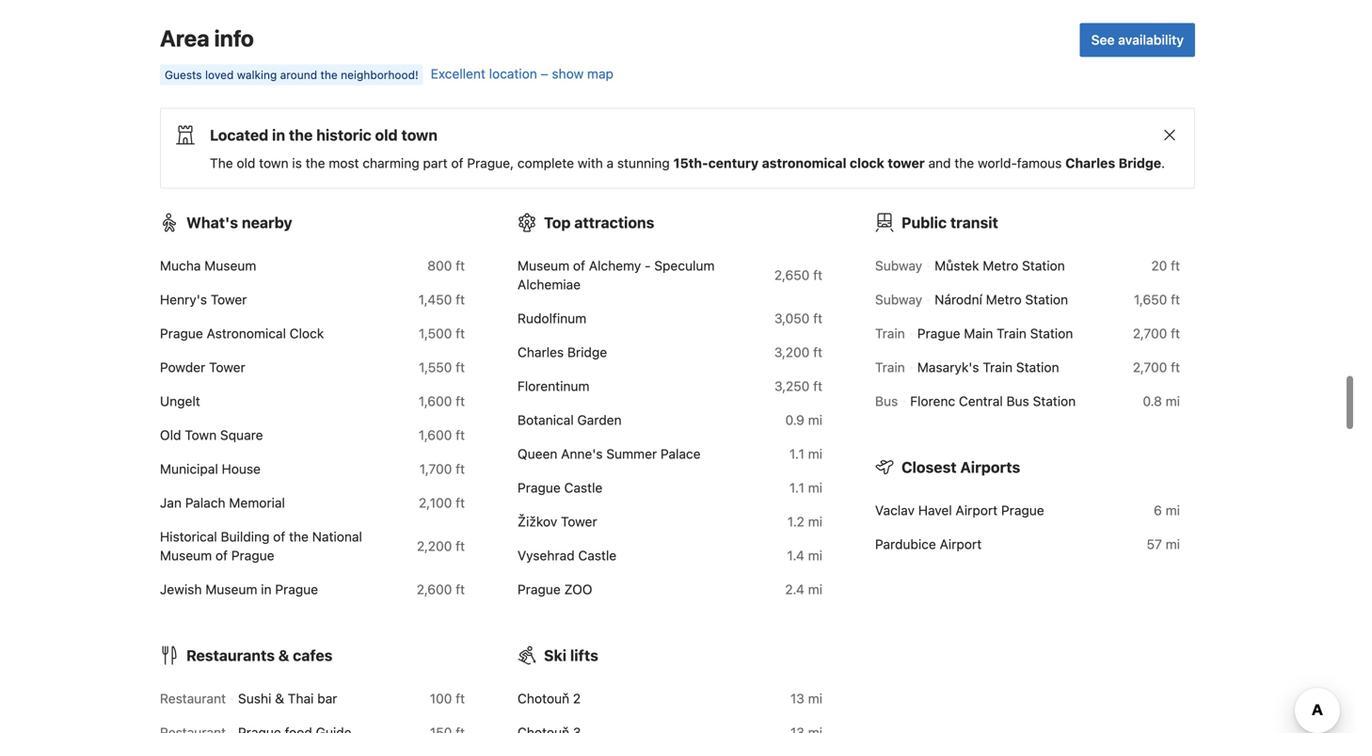 Task type: locate. For each thing, give the bounding box(es) containing it.
central
[[959, 393, 1003, 409]]

excellent
[[431, 66, 486, 81]]

museum up alchemiae at the top
[[518, 258, 570, 273]]

metro up národní metro station at top right
[[983, 258, 1019, 273]]

0 vertical spatial &
[[278, 647, 289, 665]]

train right main
[[997, 326, 1027, 341]]

tower up prague astronomical clock
[[211, 292, 247, 307]]

2,700 up '0.8'
[[1133, 360, 1168, 375]]

charles right famous
[[1066, 155, 1116, 171]]

mi right the 1.4
[[808, 548, 823, 563]]

prague inside historical building of the national museum of prague
[[231, 548, 274, 563]]

of up alchemiae at the top
[[573, 258, 585, 273]]

2,700 ft down the '1,650 ft'
[[1133, 326, 1180, 341]]

town left the is
[[259, 155, 289, 171]]

národní
[[935, 292, 983, 307]]

2,700 ft for masaryk's train station
[[1133, 360, 1180, 375]]

1,650 ft
[[1134, 292, 1180, 307]]

tower for powder tower
[[209, 360, 245, 375]]

1 vertical spatial &
[[275, 691, 284, 706]]

ft right the 3,050
[[813, 311, 823, 326]]

train
[[875, 326, 905, 341], [997, 326, 1027, 341], [875, 360, 905, 375], [983, 360, 1013, 375]]

2.4 mi
[[785, 582, 823, 597]]

0 vertical spatial tower
[[211, 292, 247, 307]]

charles down rudolfinum
[[518, 345, 564, 360]]

old up charming at the top of the page
[[375, 126, 398, 144]]

in right located
[[272, 126, 285, 144]]

in
[[272, 126, 285, 144], [261, 582, 272, 597]]

1,500 ft
[[419, 326, 465, 341]]

mi for pardubice airport
[[1166, 537, 1180, 552]]

ft up 1,700 ft
[[456, 427, 465, 443]]

station up národní metro station at top right
[[1022, 258, 1065, 273]]

2 2,700 ft from the top
[[1133, 360, 1180, 375]]

6
[[1154, 503, 1162, 518]]

-
[[645, 258, 651, 273]]

mi up 1.2 mi
[[808, 480, 823, 496]]

2 1.1 from the top
[[790, 480, 805, 496]]

the inside historical building of the national museum of prague
[[289, 529, 309, 545]]

located in the historic old town
[[210, 126, 438, 144]]

the old town is the most charming part of prague, complete with a stunning 15th-century astronomical clock tower and the world-famous charles bridge .
[[210, 155, 1165, 171]]

what's nearby
[[186, 214, 292, 232]]

town up part
[[401, 126, 438, 144]]

metro for národní
[[986, 292, 1022, 307]]

2,200 ft
[[417, 538, 465, 554]]

1 horizontal spatial bus
[[1007, 393, 1030, 409]]

ft for municipal house
[[456, 461, 465, 477]]

museum up henry's tower on the left top of the page
[[204, 258, 256, 273]]

jewish museum in prague
[[160, 582, 318, 597]]

bus
[[875, 393, 898, 409], [1007, 393, 1030, 409]]

1.1 mi down 0.9 mi
[[790, 446, 823, 462]]

station down prague main train station
[[1016, 360, 1059, 375]]

bus left florenc
[[875, 393, 898, 409]]

0 vertical spatial 1.1 mi
[[790, 446, 823, 462]]

the left national
[[289, 529, 309, 545]]

ft right 1,500
[[456, 326, 465, 341]]

prague up masaryk's
[[918, 326, 961, 341]]

2,100
[[419, 495, 452, 511]]

mi down 0.9 mi
[[808, 446, 823, 462]]

ft right the 2,100
[[456, 495, 465, 511]]

museum right jewish
[[205, 582, 257, 597]]

0 vertical spatial subway
[[875, 258, 923, 273]]

1 vertical spatial 2,700 ft
[[1133, 360, 1180, 375]]

the up the is
[[289, 126, 313, 144]]

national
[[312, 529, 362, 545]]

attractions
[[574, 214, 655, 232]]

prague down historical building of the national museum of prague
[[275, 582, 318, 597]]

& left the thai on the bottom of page
[[275, 691, 284, 706]]

chotouň 2
[[518, 691, 581, 706]]

train left masaryk's
[[875, 360, 905, 375]]

town
[[401, 126, 438, 144], [259, 155, 289, 171]]

ft right '3,200'
[[813, 345, 823, 360]]

main
[[964, 326, 993, 341]]

1,600 up 1,700
[[419, 427, 452, 443]]

2 1,600 ft from the top
[[419, 427, 465, 443]]

public transit
[[902, 214, 999, 232]]

1 vertical spatial 1,600 ft
[[419, 427, 465, 443]]

mi for prague castle
[[808, 480, 823, 496]]

0 horizontal spatial old
[[237, 155, 255, 171]]

masaryk's
[[918, 360, 979, 375]]

of inside "museum of alchemy - speculum alchemiae"
[[573, 258, 585, 273]]

station
[[1022, 258, 1065, 273], [1025, 292, 1068, 307], [1030, 326, 1073, 341], [1016, 360, 1059, 375], [1033, 393, 1076, 409]]

ft down 1,550 ft
[[456, 393, 465, 409]]

1 1,600 ft from the top
[[419, 393, 465, 409]]

of down building
[[216, 548, 228, 563]]

1 1.1 from the top
[[790, 446, 805, 462]]

0 horizontal spatial charles
[[518, 345, 564, 360]]

around
[[280, 68, 317, 81]]

mi for vaclav havel airport prague
[[1166, 503, 1180, 518]]

1,650
[[1134, 292, 1168, 307]]

palace
[[661, 446, 701, 462]]

of right part
[[451, 155, 464, 171]]

ft right 1,550
[[456, 360, 465, 375]]

guests loved walking around the neighborhood!
[[165, 68, 419, 81]]

prague down queen
[[518, 480, 561, 496]]

1 vertical spatial in
[[261, 582, 272, 597]]

1.1 up 1.2
[[790, 480, 805, 496]]

1 vertical spatial metro
[[986, 292, 1022, 307]]

ft for jan palach memorial
[[456, 495, 465, 511]]

800
[[428, 258, 452, 273]]

museum inside "museum of alchemy - speculum alchemiae"
[[518, 258, 570, 273]]

1,600 ft down 1,550 ft
[[419, 393, 465, 409]]

1 vertical spatial bridge
[[568, 345, 607, 360]]

ft right 3,250
[[813, 378, 823, 394]]

1,700 ft
[[420, 461, 465, 477]]

1.1 mi up 1.2 mi
[[790, 480, 823, 496]]

1 vertical spatial 2,700
[[1133, 360, 1168, 375]]

1.1 for queen anne's summer palace
[[790, 446, 805, 462]]

chotouň
[[518, 691, 570, 706]]

havel
[[918, 503, 952, 518]]

pardubice
[[875, 537, 936, 552]]

1.4
[[787, 548, 805, 563]]

1.1 for prague castle
[[790, 480, 805, 496]]

the right the is
[[306, 155, 325, 171]]

station down národní metro station at top right
[[1030, 326, 1073, 341]]

2 1,600 from the top
[[419, 427, 452, 443]]

3,050
[[775, 311, 810, 326]]

ft right 2,200
[[456, 538, 465, 554]]

1.4 mi
[[787, 548, 823, 563]]

castle down anne's
[[564, 480, 603, 496]]

world-
[[978, 155, 1017, 171]]

ft right 2,650
[[813, 267, 823, 283]]

museum down historical
[[160, 548, 212, 563]]

ft right 1,450
[[456, 292, 465, 307]]

1 vertical spatial 1.1
[[790, 480, 805, 496]]

ft right 800
[[456, 258, 465, 273]]

2,600 ft
[[417, 582, 465, 597]]

0 vertical spatial 1.1
[[790, 446, 805, 462]]

prague,
[[467, 155, 514, 171]]

1 horizontal spatial old
[[375, 126, 398, 144]]

1,600 down 1,550
[[419, 393, 452, 409]]

0 horizontal spatial bus
[[875, 393, 898, 409]]

alchemiae
[[518, 277, 581, 292]]

old right the
[[237, 155, 255, 171]]

tower for žižkov tower
[[561, 514, 597, 529]]

1 1,600 from the top
[[419, 393, 452, 409]]

subway
[[875, 258, 923, 273], [875, 292, 923, 307]]

alchemy
[[589, 258, 641, 273]]

info
[[214, 25, 254, 51]]

jan
[[160, 495, 182, 511]]

ft up 0.8 mi in the right bottom of the page
[[1171, 360, 1180, 375]]

1.2
[[788, 514, 805, 529]]

20
[[1152, 258, 1168, 273]]

airport
[[956, 503, 998, 518], [940, 537, 982, 552]]

0 horizontal spatial town
[[259, 155, 289, 171]]

train down prague main train station
[[983, 360, 1013, 375]]

tower down prague astronomical clock
[[209, 360, 245, 375]]

tower up vysehrad castle on the bottom left of page
[[561, 514, 597, 529]]

1 vertical spatial subway
[[875, 292, 923, 307]]

station down můstek metro station
[[1025, 292, 1068, 307]]

2 vertical spatial tower
[[561, 514, 597, 529]]

2 1.1 mi from the top
[[790, 480, 823, 496]]

národní metro station
[[935, 292, 1068, 307]]

ft for mucha museum
[[456, 258, 465, 273]]

ft right 2,600
[[456, 582, 465, 597]]

1 subway from the top
[[875, 258, 923, 273]]

station for můstek metro station
[[1022, 258, 1065, 273]]

the right around
[[321, 68, 338, 81]]

& for sushi
[[275, 691, 284, 706]]

powder tower
[[160, 360, 245, 375]]

prague down "airports"
[[1002, 503, 1045, 518]]

mi right 1.2
[[808, 514, 823, 529]]

1 2,700 ft from the top
[[1133, 326, 1180, 341]]

1 vertical spatial 1.1 mi
[[790, 480, 823, 496]]

mi right 6
[[1166, 503, 1180, 518]]

in down historical building of the national museum of prague
[[261, 582, 272, 597]]

ft for old town square
[[456, 427, 465, 443]]

location
[[489, 66, 537, 81]]

2,700 ft
[[1133, 326, 1180, 341], [1133, 360, 1180, 375]]

.
[[1162, 155, 1165, 171]]

1 1.1 mi from the top
[[790, 446, 823, 462]]

2,700 ft up '0.8'
[[1133, 360, 1180, 375]]

mi for vysehrad castle
[[808, 548, 823, 563]]

subway left národní
[[875, 292, 923, 307]]

žižkov
[[518, 514, 557, 529]]

of
[[451, 155, 464, 171], [573, 258, 585, 273], [273, 529, 285, 545], [216, 548, 228, 563]]

ft right 1,700
[[456, 461, 465, 477]]

mi right 57
[[1166, 537, 1180, 552]]

0 vertical spatial 1,600 ft
[[419, 393, 465, 409]]

1 vertical spatial tower
[[209, 360, 245, 375]]

1,550
[[419, 360, 452, 375]]

castle
[[564, 480, 603, 496], [578, 548, 617, 563]]

bus right central
[[1007, 393, 1030, 409]]

tower
[[211, 292, 247, 307], [209, 360, 245, 375], [561, 514, 597, 529]]

complete
[[518, 155, 574, 171]]

station for masaryk's train station
[[1016, 360, 1059, 375]]

3,050 ft
[[775, 311, 823, 326]]

2,650 ft
[[775, 267, 823, 283]]

& left cafes
[[278, 647, 289, 665]]

2,650
[[775, 267, 810, 283]]

1,550 ft
[[419, 360, 465, 375]]

1 2,700 from the top
[[1133, 326, 1168, 341]]

0 vertical spatial castle
[[564, 480, 603, 496]]

mi for prague zoo
[[808, 582, 823, 597]]

metro down můstek metro station
[[986, 292, 1022, 307]]

2,700 down 1,650
[[1133, 326, 1168, 341]]

prague down vysehrad
[[518, 582, 561, 597]]

0 vertical spatial 2,700 ft
[[1133, 326, 1180, 341]]

0 vertical spatial bridge
[[1119, 155, 1162, 171]]

0 vertical spatial 2,700
[[1133, 326, 1168, 341]]

subway down the 'public'
[[875, 258, 923, 273]]

ft for henry's tower
[[456, 292, 465, 307]]

jewish
[[160, 582, 202, 597]]

1.1 down 0.9
[[790, 446, 805, 462]]

mi right 0.9
[[808, 412, 823, 428]]

0 vertical spatial metro
[[983, 258, 1019, 273]]

0 vertical spatial charles
[[1066, 155, 1116, 171]]

historical
[[160, 529, 217, 545]]

top
[[544, 214, 571, 232]]

1 vertical spatial charles
[[518, 345, 564, 360]]

mi for botanical garden
[[808, 412, 823, 428]]

airport down vaclav havel airport prague
[[940, 537, 982, 552]]

0 vertical spatial town
[[401, 126, 438, 144]]

1 vertical spatial castle
[[578, 548, 617, 563]]

0 vertical spatial in
[[272, 126, 285, 144]]

mi right '0.8'
[[1166, 393, 1180, 409]]

henry's tower
[[160, 292, 247, 307]]

the right and in the top of the page
[[955, 155, 974, 171]]

astronomical
[[762, 155, 847, 171]]

2
[[573, 691, 581, 706]]

palach
[[185, 495, 225, 511]]

1,600 ft up 1,700 ft
[[419, 427, 465, 443]]

&
[[278, 647, 289, 665], [275, 691, 284, 706]]

2 subway from the top
[[875, 292, 923, 307]]

0 vertical spatial old
[[375, 126, 398, 144]]

1,600 for old town square
[[419, 427, 452, 443]]

2 2,700 from the top
[[1133, 360, 1168, 375]]

airport right the havel
[[956, 503, 998, 518]]

prague down building
[[231, 548, 274, 563]]

1 vertical spatial old
[[237, 155, 255, 171]]

mi right 13
[[808, 691, 823, 706]]

mi right 2.4
[[808, 582, 823, 597]]

botanical garden
[[518, 412, 622, 428]]

0 vertical spatial 1,600
[[419, 393, 452, 409]]

57 mi
[[1147, 537, 1180, 552]]

3,250 ft
[[775, 378, 823, 394]]

castle up zoo
[[578, 548, 617, 563]]

1 vertical spatial 1,600
[[419, 427, 452, 443]]

sushi
[[238, 691, 271, 706]]



Task type: vqa. For each thing, say whether or not it's contained in the screenshot.


Task type: describe. For each thing, give the bounding box(es) containing it.
summer
[[606, 446, 657, 462]]

0.9 mi
[[786, 412, 823, 428]]

municipal
[[160, 461, 218, 477]]

restaurants & cafes
[[186, 647, 333, 665]]

vysehrad castle
[[518, 548, 617, 563]]

florenc central bus station
[[910, 393, 1076, 409]]

–
[[541, 66, 548, 81]]

tower
[[888, 155, 925, 171]]

1 bus from the left
[[875, 393, 898, 409]]

1,600 ft for ungelt
[[419, 393, 465, 409]]

ft right 1,650
[[1171, 292, 1180, 307]]

restaurants
[[186, 647, 275, 665]]

100 ft
[[430, 691, 465, 706]]

1.1 mi for queen anne's summer palace
[[790, 446, 823, 462]]

ft for prague astronomical clock
[[456, 326, 465, 341]]

pardubice airport
[[875, 537, 982, 552]]

ft for powder tower
[[456, 360, 465, 375]]

museum of alchemy - speculum alchemiae
[[518, 258, 715, 292]]

area
[[160, 25, 210, 51]]

ft right 20
[[1171, 258, 1180, 273]]

800 ft
[[428, 258, 465, 273]]

old town square
[[160, 427, 263, 443]]

of right building
[[273, 529, 285, 545]]

subway for národní metro station
[[875, 292, 923, 307]]

castle for vysehrad castle
[[578, 548, 617, 563]]

2 bus from the left
[[1007, 393, 1030, 409]]

charming
[[363, 155, 420, 171]]

2,700 for prague main train station
[[1133, 326, 1168, 341]]

metro for můstek
[[983, 258, 1019, 273]]

& for restaurants
[[278, 647, 289, 665]]

nearby
[[242, 214, 292, 232]]

vaclav
[[875, 503, 915, 518]]

2,700 ft for prague main train station
[[1133, 326, 1180, 341]]

tower for henry's tower
[[211, 292, 247, 307]]

mi for queen anne's summer palace
[[808, 446, 823, 462]]

station for národní metro station
[[1025, 292, 1068, 307]]

florentinum
[[518, 378, 590, 394]]

1.2 mi
[[788, 514, 823, 529]]

map
[[587, 66, 614, 81]]

1,500
[[419, 326, 452, 341]]

excellent location – show map link
[[431, 66, 614, 81]]

1.1 mi for prague castle
[[790, 480, 823, 496]]

0.9
[[786, 412, 805, 428]]

lifts
[[570, 647, 599, 665]]

prague main train station
[[918, 326, 1073, 341]]

public
[[902, 214, 947, 232]]

ft for charles bridge
[[813, 345, 823, 360]]

2.4
[[785, 582, 805, 597]]

garden
[[577, 412, 622, 428]]

prague castle
[[518, 480, 603, 496]]

můstek metro station
[[935, 258, 1065, 273]]

0 horizontal spatial bridge
[[568, 345, 607, 360]]

botanical
[[518, 412, 574, 428]]

florenc
[[910, 393, 956, 409]]

můstek
[[935, 258, 979, 273]]

closest
[[902, 458, 957, 476]]

ft for jewish museum in prague
[[456, 582, 465, 597]]

1 vertical spatial town
[[259, 155, 289, 171]]

57
[[1147, 537, 1162, 552]]

žižkov tower
[[518, 514, 597, 529]]

loved
[[205, 68, 234, 81]]

walking
[[237, 68, 277, 81]]

bar
[[317, 691, 337, 706]]

1 horizontal spatial bridge
[[1119, 155, 1162, 171]]

castle for prague castle
[[564, 480, 603, 496]]

building
[[221, 529, 270, 545]]

mucha museum
[[160, 258, 256, 273]]

town
[[185, 427, 217, 443]]

prague up powder
[[160, 326, 203, 341]]

1,600 for ungelt
[[419, 393, 452, 409]]

airports
[[961, 458, 1021, 476]]

clock
[[850, 155, 885, 171]]

mi for chotouň 2
[[808, 691, 823, 706]]

located
[[210, 126, 269, 144]]

famous
[[1017, 155, 1062, 171]]

subway for můstek metro station
[[875, 258, 923, 273]]

show
[[552, 66, 584, 81]]

2,700 for masaryk's train station
[[1133, 360, 1168, 375]]

neighborhood!
[[341, 68, 419, 81]]

1 horizontal spatial charles
[[1066, 155, 1116, 171]]

1 horizontal spatial town
[[401, 126, 438, 144]]

1 horizontal spatial in
[[272, 126, 285, 144]]

rudolfinum
[[518, 311, 587, 326]]

ft for museum of alchemy - speculum alchemiae
[[813, 267, 823, 283]]

100
[[430, 691, 452, 706]]

3,200 ft
[[775, 345, 823, 360]]

1 vertical spatial airport
[[940, 537, 982, 552]]

historical building of the national museum of prague
[[160, 529, 362, 563]]

ft for florentinum
[[813, 378, 823, 394]]

cafes
[[293, 647, 333, 665]]

museum inside historical building of the national museum of prague
[[160, 548, 212, 563]]

vaclav havel airport prague
[[875, 503, 1045, 518]]

ft down the '1,650 ft'
[[1171, 326, 1180, 341]]

ungelt
[[160, 393, 200, 409]]

prague astronomical clock
[[160, 326, 324, 341]]

train left main
[[875, 326, 905, 341]]

historic
[[316, 126, 372, 144]]

2,100 ft
[[419, 495, 465, 511]]

1,600 ft for old town square
[[419, 427, 465, 443]]

ft for historical building of the national museum of prague
[[456, 538, 465, 554]]

6 mi
[[1154, 503, 1180, 518]]

0 vertical spatial airport
[[956, 503, 998, 518]]

13 mi
[[791, 691, 823, 706]]

ft for rudolfinum
[[813, 311, 823, 326]]

the
[[210, 155, 233, 171]]

0.8
[[1143, 393, 1162, 409]]

clock
[[290, 326, 324, 341]]

station right central
[[1033, 393, 1076, 409]]

13
[[791, 691, 805, 706]]

is
[[292, 155, 302, 171]]

old
[[160, 427, 181, 443]]

masaryk's train station
[[918, 360, 1059, 375]]

mi for žižkov tower
[[808, 514, 823, 529]]

ski lifts
[[544, 647, 599, 665]]

20 ft
[[1152, 258, 1180, 273]]

0 horizontal spatial in
[[261, 582, 272, 597]]

ft for ungelt
[[456, 393, 465, 409]]

and
[[929, 155, 951, 171]]

ft right 100
[[456, 691, 465, 706]]

2,200
[[417, 538, 452, 554]]

1,450 ft
[[419, 292, 465, 307]]

charles bridge
[[518, 345, 607, 360]]

what's
[[186, 214, 238, 232]]

mucha
[[160, 258, 201, 273]]



